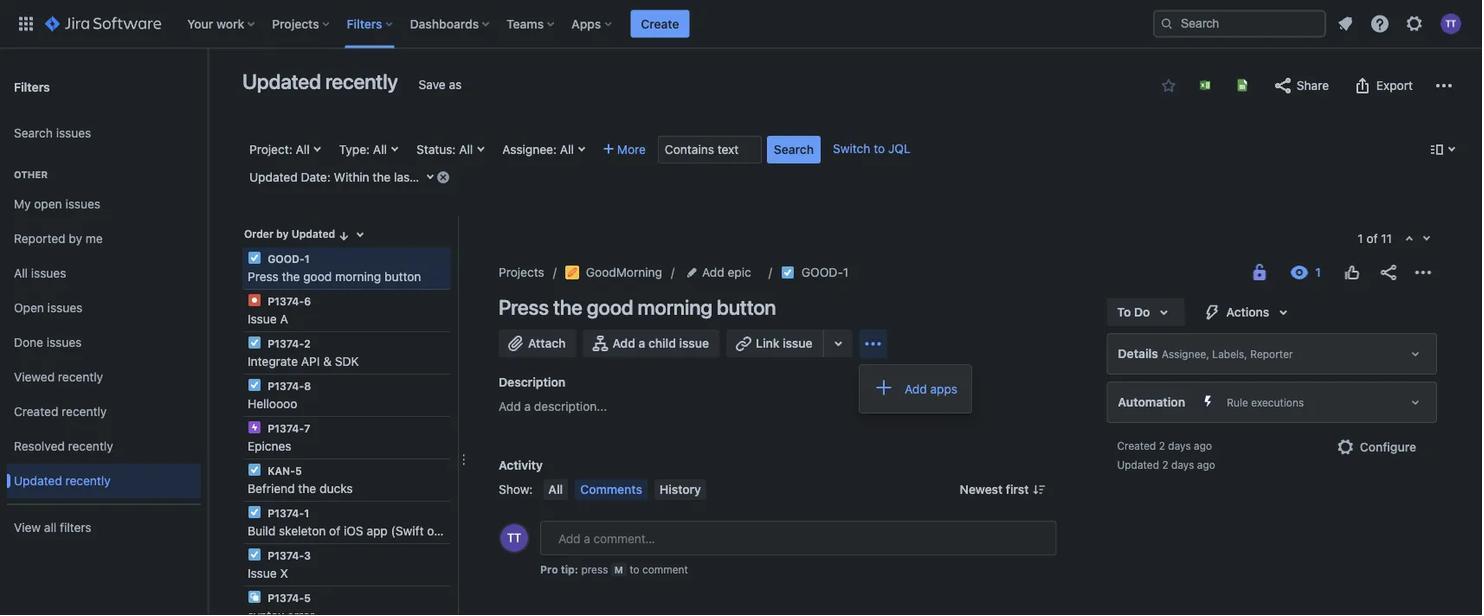 Task type: describe. For each thing, give the bounding box(es) containing it.
labels,
[[1212, 348, 1247, 360]]

bug image
[[248, 293, 261, 307]]

open in google sheets image
[[1235, 78, 1249, 92]]

ios
[[344, 524, 363, 539]]

issues for search issues
[[56, 126, 91, 140]]

0 horizontal spatial press
[[248, 270, 279, 284]]

1 horizontal spatial good-1
[[802, 265, 849, 280]]

11
[[1381, 232, 1392, 246]]

settings image
[[1404, 13, 1425, 34]]

add apps
[[905, 382, 958, 396]]

epicnes
[[248, 439, 291, 454]]

order by updated link
[[242, 223, 353, 244]]

p1374-8
[[265, 380, 311, 392]]

1 up skeleton
[[304, 507, 309, 519]]

add for add epic
[[702, 265, 724, 280]]

pro tip: press m to comment
[[540, 564, 688, 576]]

1 horizontal spatial press
[[499, 295, 549, 319]]

all inside "other" group
[[14, 266, 28, 281]]

banner containing your work
[[0, 0, 1482, 48]]

3
[[304, 550, 311, 562]]

1 right the last
[[417, 170, 423, 184]]

kan-
[[268, 465, 295, 477]]

to do button
[[1107, 299, 1185, 326]]

1 horizontal spatial of
[[1367, 232, 1378, 246]]

date:
[[301, 170, 331, 184]]

link web pages and more image
[[828, 333, 849, 354]]

apps
[[572, 16, 601, 31]]

app
[[367, 524, 388, 539]]

last
[[394, 170, 414, 184]]

add a description...
[[499, 400, 607, 414]]

1 up link web pages and more image at the bottom right of page
[[843, 265, 849, 280]]

the left the last
[[373, 170, 391, 184]]

updated recently inside "other" group
[[14, 474, 111, 488]]

menu bar containing all
[[540, 480, 710, 500]]

details element
[[1107, 333, 1437, 375]]

export button
[[1344, 72, 1422, 100]]

1 horizontal spatial small image
[[1162, 79, 1176, 93]]

projects button
[[267, 10, 336, 38]]

automation element
[[1107, 382, 1437, 423]]

attach
[[528, 336, 566, 351]]

newest
[[960, 483, 1003, 497]]

executions
[[1251, 397, 1304, 409]]

api
[[301, 355, 320, 369]]

flutter)
[[442, 524, 483, 539]]

updated down project:
[[249, 170, 298, 184]]

work
[[216, 16, 244, 31]]

share
[[1297, 78, 1329, 93]]

0 horizontal spatial of
[[329, 524, 340, 539]]

recently for viewed recently link
[[58, 370, 103, 384]]

helloooo
[[248, 397, 297, 411]]

done
[[14, 336, 43, 350]]

rule executions
[[1227, 397, 1304, 409]]

0 horizontal spatial good
[[303, 270, 332, 284]]

projects link
[[499, 262, 544, 283]]

updated inside created 2 days ago updated 2 days ago
[[1117, 459, 1159, 471]]

task image for befriend the ducks
[[248, 463, 261, 477]]

1 vertical spatial to
[[630, 564, 639, 576]]

Add a comment… field
[[540, 521, 1057, 556]]

comment
[[642, 564, 688, 576]]

by for reported
[[69, 232, 82, 246]]

share link
[[1264, 72, 1338, 100]]

1 horizontal spatial good-
[[802, 265, 843, 280]]

dashboards
[[410, 16, 479, 31]]

created recently link
[[7, 395, 201, 429]]

save
[[419, 77, 446, 92]]

2 issue from the left
[[783, 336, 813, 351]]

search button
[[767, 136, 821, 164]]

p1374-6
[[265, 295, 311, 307]]

teams
[[507, 16, 544, 31]]

link issue button
[[726, 330, 825, 358]]

profile image of terry turtle image
[[500, 525, 528, 552]]

2 for created
[[1159, 440, 1165, 452]]

0 horizontal spatial button
[[384, 270, 421, 284]]

created for created 2 days ago updated 2 days ago
[[1117, 440, 1156, 452]]

sidebar navigation image
[[189, 69, 227, 104]]

recently for created recently link
[[62, 405, 107, 419]]

status:
[[416, 142, 456, 157]]

task image for build skeleton of ios app (swift or flutter)
[[248, 506, 261, 519]]

to do
[[1117, 305, 1150, 319]]

created 2 days ago updated 2 days ago
[[1117, 440, 1215, 471]]

p1374-3
[[265, 550, 311, 562]]

actions image
[[1413, 262, 1434, 283]]

switch to jql
[[833, 142, 911, 156]]

p1374-2
[[265, 338, 311, 350]]

description
[[499, 375, 566, 390]]

details
[[1118, 347, 1158, 361]]

history button
[[654, 480, 706, 500]]

p1374- for build skeleton of ios app (swift or flutter)
[[268, 507, 304, 519]]

created for created recently
[[14, 405, 58, 419]]

open in microsoft excel image
[[1198, 78, 1212, 92]]

switch to jql link
[[833, 142, 911, 156]]

history
[[660, 483, 701, 497]]

add for add apps
[[905, 382, 927, 396]]

0 horizontal spatial good-
[[268, 253, 304, 265]]

befriend the ducks
[[248, 482, 353, 496]]

add epic
[[702, 265, 751, 280]]

5 for p1374-
[[304, 592, 311, 604]]

search issues
[[14, 126, 91, 140]]

p1374- inside p1374-5 link
[[268, 592, 304, 604]]

by for order
[[276, 228, 289, 240]]

add apps link
[[860, 371, 971, 408]]

configure link
[[1325, 434, 1427, 461]]

add a child issue
[[613, 336, 709, 351]]

add epic button
[[683, 262, 757, 283]]

issues for all issues
[[31, 266, 66, 281]]

1 vertical spatial button
[[717, 295, 776, 319]]

issue for issue a
[[248, 312, 277, 326]]

order
[[244, 228, 274, 240]]

updated inside "other" group
[[14, 474, 62, 488]]

issues for done issues
[[47, 336, 82, 350]]

0 vertical spatial days
[[1168, 440, 1191, 452]]

viewed recently
[[14, 370, 103, 384]]

projects for projects link
[[499, 265, 544, 280]]

add apps image
[[874, 377, 894, 398]]

other group
[[7, 151, 201, 504]]

remove criteria image
[[436, 170, 450, 184]]

as
[[449, 77, 462, 92]]

p1374-5 link
[[244, 587, 449, 616]]

a
[[280, 312, 288, 326]]

p1374- for issue a
[[268, 295, 304, 307]]

1 horizontal spatial updated recently
[[242, 69, 398, 94]]

filters button
[[342, 10, 400, 38]]

recently down filters dropdown button
[[325, 69, 398, 94]]

show:
[[499, 483, 533, 497]]

next issue 'p1374-6' ( type 'j' ) image
[[1420, 232, 1434, 246]]

1 vertical spatial ago
[[1197, 459, 1215, 471]]

x
[[280, 567, 288, 581]]

reported by me
[[14, 232, 103, 246]]

search for search
[[774, 142, 814, 157]]

view all filters link
[[7, 511, 201, 545]]

befriend
[[248, 482, 295, 496]]

actions
[[1226, 305, 1269, 319]]

your work
[[187, 16, 244, 31]]

save as
[[419, 77, 462, 92]]

week
[[426, 170, 455, 184]]

more
[[617, 142, 646, 157]]

newest first image
[[1032, 483, 1046, 497]]



Task type: vqa. For each thing, say whether or not it's contained in the screenshot.
add a comment… field
yes



Task type: locate. For each thing, give the bounding box(es) containing it.
by left me
[[69, 232, 82, 246]]

2 issue from the top
[[248, 567, 277, 581]]

teams button
[[501, 10, 561, 38]]

all up the date:
[[296, 142, 310, 157]]

details assignee, labels, reporter
[[1118, 347, 1293, 361]]

created
[[14, 405, 58, 419], [1117, 440, 1156, 452]]

add app image
[[863, 334, 884, 355]]

1 horizontal spatial by
[[276, 228, 289, 240]]

1 vertical spatial of
[[329, 524, 340, 539]]

notifications image
[[1335, 13, 1356, 34]]

1 vertical spatial projects
[[499, 265, 544, 280]]

task image for press the good morning button
[[248, 251, 261, 265]]

5 inside p1374-5 link
[[304, 592, 311, 604]]

projects inside projects dropdown button
[[272, 16, 319, 31]]

jira software image
[[45, 13, 161, 34], [45, 13, 161, 34]]

0 horizontal spatial projects
[[272, 16, 319, 31]]

a down the description
[[524, 400, 531, 414]]

0 vertical spatial good
[[303, 270, 332, 284]]

updated down projects dropdown button
[[242, 69, 321, 94]]

task image for integrate api & sdk
[[248, 336, 261, 350]]

rule
[[1227, 397, 1248, 409]]

1 vertical spatial created
[[1117, 440, 1156, 452]]

4 task image from the top
[[248, 548, 261, 562]]

epic image
[[248, 421, 261, 435]]

0 horizontal spatial by
[[69, 232, 82, 246]]

by right order
[[276, 228, 289, 240]]

good-1 link
[[802, 262, 849, 283]]

p1374-7
[[265, 422, 310, 435]]

p1374- up skeleton
[[268, 507, 304, 519]]

filters
[[347, 16, 382, 31], [14, 79, 50, 94]]

status: all
[[416, 142, 473, 157]]

type:
[[339, 142, 370, 157]]

search inside button
[[774, 142, 814, 157]]

your profile and settings image
[[1441, 13, 1461, 34]]

1 horizontal spatial morning
[[638, 295, 712, 319]]

add left epic
[[702, 265, 724, 280]]

0 vertical spatial 2
[[304, 338, 311, 350]]

p1374- up x
[[268, 550, 304, 562]]

1 issue from the left
[[679, 336, 709, 351]]

press up bug image
[[248, 270, 279, 284]]

2 for p1374-
[[304, 338, 311, 350]]

all
[[44, 521, 57, 535]]

0 vertical spatial created
[[14, 405, 58, 419]]

1 p1374- from the top
[[268, 295, 304, 307]]

search
[[14, 126, 53, 140], [774, 142, 814, 157]]

3 p1374- from the top
[[268, 380, 304, 392]]

all for assignee: all
[[560, 142, 574, 157]]

your
[[187, 16, 213, 31]]

morning up child
[[638, 295, 712, 319]]

0 horizontal spatial search
[[14, 126, 53, 140]]

projects left goodmorning icon
[[499, 265, 544, 280]]

0 vertical spatial updated recently
[[242, 69, 398, 94]]

good-
[[268, 253, 304, 265], [802, 265, 843, 280]]

add down the description
[[499, 400, 521, 414]]

more button
[[596, 136, 653, 164]]

p1374- for integrate api & sdk
[[268, 338, 304, 350]]

0 horizontal spatial to
[[630, 564, 639, 576]]

p1374- up the "integrate"
[[268, 338, 304, 350]]

done issues
[[14, 336, 82, 350]]

reporter
[[1250, 348, 1293, 360]]

open issues
[[14, 301, 82, 315]]

5 down 3
[[304, 592, 311, 604]]

all for project: all
[[296, 142, 310, 157]]

recently down resolved recently link
[[65, 474, 111, 488]]

0 vertical spatial of
[[1367, 232, 1378, 246]]

button
[[384, 270, 421, 284], [717, 295, 776, 319]]

0 horizontal spatial updated recently
[[14, 474, 111, 488]]

0 vertical spatial to
[[874, 142, 885, 156]]

7
[[304, 422, 310, 435]]

1 vertical spatial small image
[[337, 229, 351, 243]]

0 vertical spatial filters
[[347, 16, 382, 31]]

6
[[304, 295, 311, 307]]

search up other
[[14, 126, 53, 140]]

created inside created recently link
[[14, 405, 58, 419]]

within
[[334, 170, 369, 184]]

updated down resolved
[[14, 474, 62, 488]]

apps
[[930, 382, 958, 396]]

5 for kan-
[[295, 465, 302, 477]]

of left 11
[[1367, 232, 1378, 246]]

p1374- for issue x
[[268, 550, 304, 562]]

subtask image
[[248, 590, 261, 604]]

1 vertical spatial morning
[[638, 295, 712, 319]]

done issues link
[[7, 326, 201, 360]]

small image right order by updated
[[337, 229, 351, 243]]

issue
[[248, 312, 277, 326], [248, 567, 277, 581]]

resolved recently link
[[7, 429, 201, 464]]

5 p1374- from the top
[[268, 507, 304, 519]]

1 horizontal spatial projects
[[499, 265, 544, 280]]

1 horizontal spatial issue
[[783, 336, 813, 351]]

by inside "other" group
[[69, 232, 82, 246]]

do
[[1134, 305, 1150, 319]]

appswitcher icon image
[[16, 13, 36, 34]]

your work button
[[182, 10, 262, 38]]

created inside created 2 days ago updated 2 days ago
[[1117, 440, 1156, 452]]

1 left 11
[[1358, 232, 1363, 246]]

epic
[[728, 265, 751, 280]]

small image left open in microsoft excel image
[[1162, 79, 1176, 93]]

0 vertical spatial press the good morning button
[[248, 270, 421, 284]]

updated date: within the last 1 week
[[249, 170, 455, 184]]

press the good morning button
[[248, 270, 421, 284], [499, 295, 776, 319]]

of left ios
[[329, 524, 340, 539]]

4 p1374- from the top
[[268, 422, 304, 435]]

1 vertical spatial filters
[[14, 79, 50, 94]]

goodmorning link
[[565, 262, 662, 283]]

viewed recently link
[[7, 360, 201, 395]]

good up 6
[[303, 270, 332, 284]]

0 horizontal spatial filters
[[14, 79, 50, 94]]

resolved recently
[[14, 439, 113, 454]]

task image for helloooo
[[248, 378, 261, 392]]

add left child
[[613, 336, 635, 351]]

0 horizontal spatial 5
[[295, 465, 302, 477]]

pro
[[540, 564, 558, 576]]

p1374-5
[[265, 592, 311, 604]]

my
[[14, 197, 31, 211]]

by
[[276, 228, 289, 240], [69, 232, 82, 246]]

0 horizontal spatial a
[[524, 400, 531, 414]]

recently for updated recently link
[[65, 474, 111, 488]]

7 p1374- from the top
[[268, 592, 304, 604]]

jql
[[888, 142, 911, 156]]

1 horizontal spatial a
[[639, 336, 645, 351]]

recently up created recently
[[58, 370, 103, 384]]

issues
[[56, 126, 91, 140], [65, 197, 100, 211], [31, 266, 66, 281], [47, 301, 82, 315], [47, 336, 82, 350]]

skeleton
[[279, 524, 326, 539]]

filters right projects dropdown button
[[347, 16, 382, 31]]

1 horizontal spatial created
[[1117, 440, 1156, 452]]

configure
[[1360, 440, 1416, 455]]

1 issue from the top
[[248, 312, 277, 326]]

add for add a child issue
[[613, 336, 635, 351]]

the left ducks
[[298, 482, 316, 496]]

the up the p1374-6
[[282, 270, 300, 284]]

0 horizontal spatial morning
[[335, 270, 381, 284]]

recently down viewed recently link
[[62, 405, 107, 419]]

add inside button
[[613, 336, 635, 351]]

updated right order
[[291, 228, 335, 240]]

0 vertical spatial task image
[[781, 266, 795, 280]]

Search field
[[1153, 10, 1326, 38]]

add inside popup button
[[702, 265, 724, 280]]

0 horizontal spatial good-1
[[265, 253, 310, 265]]

1 vertical spatial task image
[[248, 336, 261, 350]]

the down goodmorning icon
[[553, 295, 582, 319]]

order by updated
[[244, 228, 335, 240]]

1 vertical spatial press
[[499, 295, 549, 319]]

p1374- up the epicnes
[[268, 422, 304, 435]]

task image up build
[[248, 506, 261, 519]]

5
[[295, 465, 302, 477], [304, 592, 311, 604]]

all issues link
[[7, 256, 201, 291]]

1 task image from the top
[[248, 251, 261, 265]]

updated down automation at the bottom
[[1117, 459, 1159, 471]]

first
[[1006, 483, 1029, 497]]

2 task image from the top
[[248, 378, 261, 392]]

1 vertical spatial press the good morning button
[[499, 295, 776, 319]]

p1374- for epicnes
[[268, 422, 304, 435]]

child
[[648, 336, 676, 351]]

press the good morning button up 6
[[248, 270, 421, 284]]

all right assignee:
[[560, 142, 574, 157]]

link
[[756, 336, 780, 351]]

search left switch
[[774, 142, 814, 157]]

1 vertical spatial a
[[524, 400, 531, 414]]

task image for issue x
[[248, 548, 261, 562]]

a left child
[[639, 336, 645, 351]]

&
[[323, 355, 332, 369]]

small image
[[1162, 79, 1176, 93], [337, 229, 351, 243]]

1 vertical spatial search
[[774, 142, 814, 157]]

copy link to issue image
[[845, 265, 859, 279]]

projects for projects dropdown button
[[272, 16, 319, 31]]

0 horizontal spatial press the good morning button
[[248, 270, 421, 284]]

1 vertical spatial days
[[1171, 459, 1194, 471]]

not available - this is the first issue image
[[1403, 233, 1416, 247]]

updated recently
[[242, 69, 398, 94], [14, 474, 111, 488]]

morning
[[335, 270, 381, 284], [638, 295, 712, 319]]

comments button
[[575, 480, 648, 500]]

menu bar
[[540, 480, 710, 500]]

0 vertical spatial morning
[[335, 270, 381, 284]]

0 vertical spatial a
[[639, 336, 645, 351]]

0 vertical spatial search
[[14, 126, 53, 140]]

build
[[248, 524, 276, 539]]

create button
[[631, 10, 690, 38]]

projects right work
[[272, 16, 319, 31]]

reported
[[14, 232, 65, 246]]

good- left copy link to issue icon
[[802, 265, 843, 280]]

switch
[[833, 142, 870, 156]]

1 vertical spatial 2
[[1159, 440, 1165, 452]]

assignee:
[[502, 142, 557, 157]]

recently for resolved recently link
[[68, 439, 113, 454]]

1 horizontal spatial 5
[[304, 592, 311, 604]]

save as button
[[410, 71, 470, 99]]

all for status: all
[[459, 142, 473, 157]]

1 horizontal spatial to
[[874, 142, 885, 156]]

to right m
[[630, 564, 639, 576]]

good down goodmorning link
[[587, 295, 633, 319]]

view all filters
[[14, 521, 91, 535]]

p1374- down x
[[268, 592, 304, 604]]

2 p1374- from the top
[[268, 338, 304, 350]]

created down automation at the bottom
[[1117, 440, 1156, 452]]

task image
[[248, 251, 261, 265], [248, 378, 261, 392], [248, 506, 261, 519], [248, 548, 261, 562]]

0 vertical spatial 5
[[295, 465, 302, 477]]

0 horizontal spatial created
[[14, 405, 58, 419]]

goodmorning
[[586, 265, 662, 280]]

0 vertical spatial small image
[[1162, 79, 1176, 93]]

m
[[615, 564, 623, 576]]

1 vertical spatial issue
[[248, 567, 277, 581]]

issue x
[[248, 567, 288, 581]]

search image
[[1160, 17, 1174, 31]]

0 vertical spatial press
[[248, 270, 279, 284]]

actions button
[[1192, 299, 1304, 326]]

1 horizontal spatial filters
[[347, 16, 382, 31]]

issue
[[679, 336, 709, 351], [783, 336, 813, 351]]

a for child
[[639, 336, 645, 351]]

task image left good-1 link
[[781, 266, 795, 280]]

6 p1374- from the top
[[268, 550, 304, 562]]

all for type: all
[[373, 142, 387, 157]]

all right the status:
[[459, 142, 473, 157]]

or
[[427, 524, 439, 539]]

good- down order by updated
[[268, 253, 304, 265]]

task image up the befriend
[[248, 463, 261, 477]]

good-1 down order by updated
[[265, 253, 310, 265]]

recently
[[325, 69, 398, 94], [58, 370, 103, 384], [62, 405, 107, 419], [68, 439, 113, 454], [65, 474, 111, 488]]

issue left x
[[248, 567, 277, 581]]

all up open
[[14, 266, 28, 281]]

banner
[[0, 0, 1482, 48]]

a inside button
[[639, 336, 645, 351]]

0 vertical spatial ago
[[1194, 440, 1212, 452]]

issues for open issues
[[47, 301, 82, 315]]

to left "jql"
[[874, 142, 885, 156]]

recently down created recently link
[[68, 439, 113, 454]]

1 vertical spatial 5
[[304, 592, 311, 604]]

comments
[[580, 483, 642, 497]]

small image inside order by updated link
[[337, 229, 351, 243]]

1 horizontal spatial good
[[587, 295, 633, 319]]

reported by me link
[[7, 222, 201, 256]]

p1374- up 'a' on the left of page
[[268, 295, 304, 307]]

updated recently down projects dropdown button
[[242, 69, 398, 94]]

created down viewed
[[14, 405, 58, 419]]

good-1 up link web pages and more image at the bottom right of page
[[802, 265, 849, 280]]

1 vertical spatial good
[[587, 295, 633, 319]]

assignee: all
[[502, 142, 574, 157]]

filters inside dropdown button
[[347, 16, 382, 31]]

assignee,
[[1162, 348, 1209, 360]]

link issue
[[756, 336, 813, 351]]

issue right child
[[679, 336, 709, 351]]

0 vertical spatial projects
[[272, 16, 319, 31]]

2 vertical spatial task image
[[248, 463, 261, 477]]

add left apps in the bottom of the page
[[905, 382, 927, 396]]

Search issues using keywords text field
[[658, 136, 762, 164]]

apps button
[[566, 10, 618, 38]]

updated recently down resolved recently
[[14, 474, 111, 488]]

goodmorning image
[[565, 266, 579, 280]]

all right type:
[[373, 142, 387, 157]]

task image down order
[[248, 251, 261, 265]]

1 horizontal spatial press the good morning button
[[499, 295, 776, 319]]

issue down bug image
[[248, 312, 277, 326]]

3 task image from the top
[[248, 506, 261, 519]]

open
[[34, 197, 62, 211]]

task image up the "integrate"
[[248, 336, 261, 350]]

task image
[[781, 266, 795, 280], [248, 336, 261, 350], [248, 463, 261, 477]]

issue for issue x
[[248, 567, 277, 581]]

task image up issue x
[[248, 548, 261, 562]]

1 down order by updated link
[[304, 253, 310, 265]]

0 horizontal spatial small image
[[337, 229, 351, 243]]

search for search issues
[[14, 126, 53, 140]]

1 vertical spatial updated recently
[[14, 474, 111, 488]]

primary element
[[10, 0, 1153, 48]]

all inside button
[[548, 483, 563, 497]]

0 vertical spatial issue
[[248, 312, 277, 326]]

press
[[248, 270, 279, 284], [499, 295, 549, 319]]

updated recently link
[[7, 464, 201, 499]]

issue right link
[[783, 336, 813, 351]]

p1374- up helloooo
[[268, 380, 304, 392]]

press down projects link
[[499, 295, 549, 319]]

a for description...
[[524, 400, 531, 414]]

good-1
[[265, 253, 310, 265], [802, 265, 849, 280]]

task image up helloooo
[[248, 378, 261, 392]]

my open issues
[[14, 197, 100, 211]]

8
[[304, 380, 311, 392]]

all
[[296, 142, 310, 157], [373, 142, 387, 157], [459, 142, 473, 157], [560, 142, 574, 157], [14, 266, 28, 281], [548, 483, 563, 497]]

share image
[[1378, 262, 1399, 283]]

ducks
[[320, 482, 353, 496]]

help image
[[1370, 13, 1390, 34]]

activity
[[499, 458, 543, 473]]

vote options: no one has voted for this issue yet. image
[[1342, 262, 1363, 283]]

1 horizontal spatial button
[[717, 295, 776, 319]]

2 vertical spatial 2
[[1162, 459, 1169, 471]]

0 vertical spatial button
[[384, 270, 421, 284]]

p1374- for helloooo
[[268, 380, 304, 392]]

filters up search issues at the top of page
[[14, 79, 50, 94]]

press the good morning button down goodmorning
[[499, 295, 776, 319]]

filters
[[60, 521, 91, 535]]

all right show:
[[548, 483, 563, 497]]

morning down order by updated link
[[335, 270, 381, 284]]

add for add a description...
[[499, 400, 521, 414]]

sdk
[[335, 355, 359, 369]]

0 horizontal spatial issue
[[679, 336, 709, 351]]

1 horizontal spatial search
[[774, 142, 814, 157]]

1 of 11
[[1358, 232, 1392, 246]]

5 up befriend the ducks
[[295, 465, 302, 477]]



